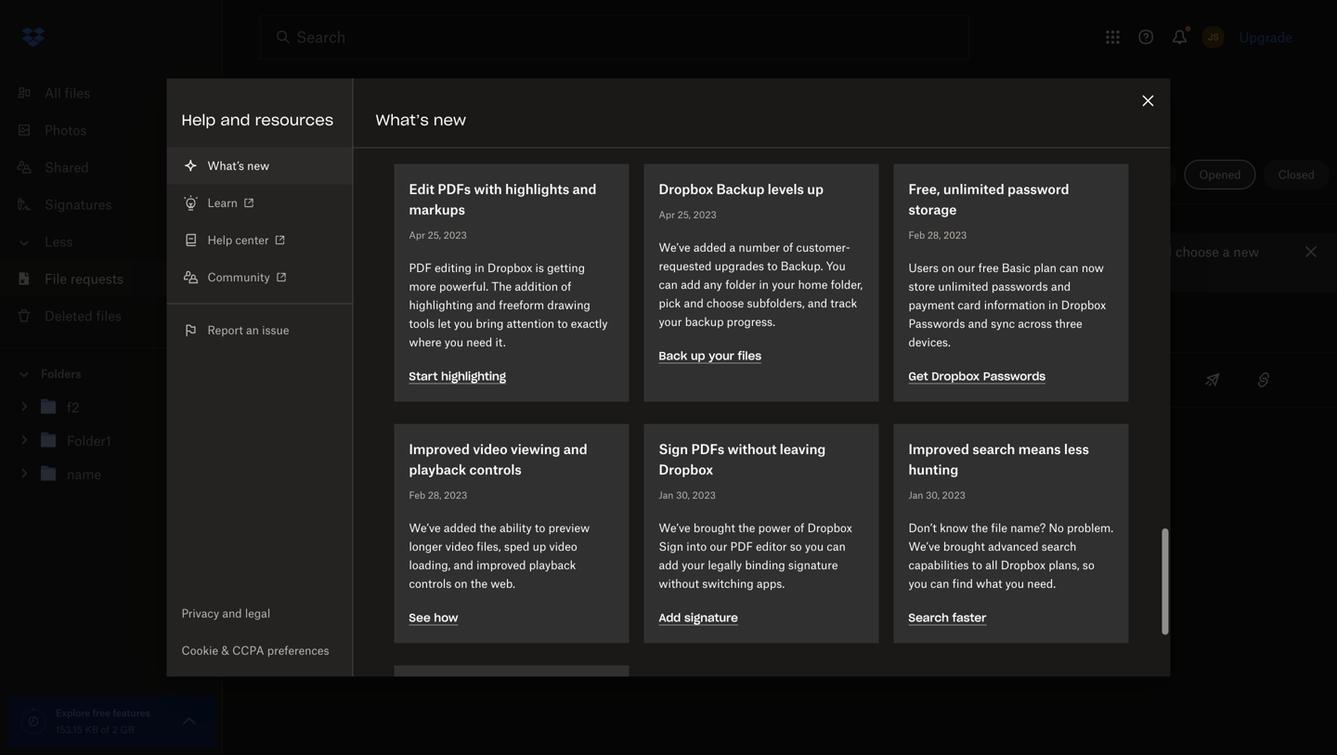 Task type: describe. For each thing, give the bounding box(es) containing it.
12/20/2023
[[555, 372, 631, 388]]

0 vertical spatial what's new
[[376, 111, 466, 130]]

2023 for free, unlimited password storage
[[944, 229, 967, 241]]

kb
[[85, 724, 98, 736]]

help center
[[208, 233, 269, 247]]

cookie
[[182, 644, 218, 658]]

deleted
[[573, 244, 619, 260]]

editing
[[435, 261, 472, 275]]

a file request was closed because the folder was deleted or you no longer have permission to edit the request folder. to reopen it, click 'reopen' and choose a new folder.
[[271, 244, 1260, 282]]

learn about file requests link
[[386, 137, 539, 153]]

it,
[[1051, 244, 1063, 260]]

we've added the ability to preview longer video files, sped up video loading, and improved playback controls on the web.
[[409, 521, 590, 591]]

binding
[[745, 558, 786, 572]]

you right what
[[1006, 577, 1025, 591]]

apr 25, 2023 for edit pdfs with highlights and markups
[[409, 229, 467, 241]]

switching
[[703, 577, 754, 591]]

pdf inside pdf editing in dropbox is getting more powerful. the addition of highlighting and freeform drawing tools let you bring attention to exactly where you need it.
[[409, 261, 432, 275]]

back
[[659, 349, 688, 363]]

file inside file requests 'link'
[[45, 271, 67, 287]]

drawing
[[548, 298, 591, 312]]

list containing all files
[[0, 63, 223, 347]]

we've for improved video viewing and playback controls
[[409, 521, 441, 535]]

1 vertical spatial passwords
[[984, 369, 1046, 384]]

without inside 'sign pdfs without leaving dropbox'
[[728, 441, 777, 457]]

playback inside we've added the ability to preview longer video files, sped up video loading, and improved playback controls on the web.
[[529, 558, 576, 572]]

your up 'subfolders,'
[[772, 278, 795, 292]]

highlighting inside pdf editing in dropbox is getting more powerful. the addition of highlighting and freeform drawing tools let you bring attention to exactly where you need it.
[[409, 298, 473, 312]]

the
[[492, 280, 512, 294]]

know
[[940, 521, 969, 535]]

privacy and legal
[[182, 607, 270, 621]]

improved video viewing and playback controls
[[409, 441, 588, 478]]

the up files,
[[480, 521, 497, 535]]

0 vertical spatial file requests
[[260, 89, 397, 115]]

explore
[[56, 707, 90, 719]]

added for dropbox
[[694, 241, 727, 255]]

1 vertical spatial folder.
[[271, 266, 309, 282]]

center
[[235, 233, 269, 247]]

resources
[[255, 111, 334, 130]]

in for dropbox backup levels up
[[759, 278, 769, 292]]

feb 28, 2023 for free, unlimited password storage
[[909, 229, 967, 241]]

information
[[985, 298, 1046, 312]]

is
[[536, 261, 544, 275]]

video down preview
[[549, 540, 578, 554]]

0 vertical spatial what's
[[376, 111, 429, 130]]

unlimited inside free, unlimited password storage
[[944, 181, 1005, 197]]

plan
[[1034, 261, 1057, 275]]

now
[[1082, 261, 1104, 275]]

report an issue
[[208, 323, 289, 337]]

progress.
[[727, 315, 776, 329]]

of inside the we've brought the power of dropbox sign into our pdf editor so you can add your legally binding signature without switching apps.
[[795, 521, 805, 535]]

and left legal on the left bottom of the page
[[222, 607, 242, 621]]

3 column header from the left
[[1070, 300, 1144, 345]]

all
[[986, 558, 998, 572]]

means
[[1019, 441, 1062, 457]]

see how
[[409, 611, 458, 625]]

30, for sign pdfs without leaving dropbox
[[676, 490, 690, 501]]

learn for learn
[[208, 196, 238, 210]]

files for all files
[[65, 85, 90, 101]]

quota usage element
[[19, 707, 48, 737]]

across
[[1019, 317, 1053, 331]]

files inside help and resources dialog
[[738, 349, 762, 363]]

1 vertical spatial requests
[[486, 137, 539, 153]]

help and resources dialog
[[167, 79, 1171, 755]]

copy link image
[[1253, 369, 1276, 391]]

all files link
[[15, 74, 223, 111]]

subfolders,
[[747, 296, 805, 310]]

about
[[424, 137, 460, 153]]

we've added a number of customer- requested upgrades to backup. you can add any folder in your home folder, pick and choose subfolders, and track your backup progress.
[[659, 241, 863, 329]]

shared link
[[15, 149, 223, 186]]

viewing
[[511, 441, 561, 457]]

get
[[909, 369, 929, 384]]

start highlighting link
[[409, 367, 506, 384]]

it.
[[496, 335, 506, 349]]

0 vertical spatial requests
[[302, 89, 397, 115]]

reopen
[[1005, 244, 1048, 260]]

to inside pdf editing in dropbox is getting more powerful. the addition of highlighting and freeform drawing tools let you bring attention to exactly where you need it.
[[558, 317, 568, 331]]

add signature
[[659, 611, 739, 625]]

any
[[704, 278, 723, 292]]

unlimited inside users on our free basic plan can now store unlimited passwords and payment card information in dropbox passwords and sync across three devices.
[[939, 280, 989, 294]]

1 request from the left
[[307, 244, 353, 260]]

ability
[[500, 521, 532, 535]]

faster
[[953, 611, 987, 625]]

improved for playback
[[409, 441, 470, 457]]

let
[[438, 317, 451, 331]]

1 horizontal spatial new
[[434, 111, 466, 130]]

table containing name
[[260, 293, 1338, 408]]

in for free, unlimited password storage
[[1049, 298, 1059, 312]]

we've for sign pdfs without leaving dropbox
[[659, 521, 691, 535]]

what's new inside button
[[208, 159, 269, 173]]

leaving
[[780, 441, 826, 457]]

no
[[1049, 521, 1065, 535]]

controls inside we've added the ability to preview longer video files, sped up video loading, and improved playback controls on the web.
[[409, 577, 452, 591]]

of inside we've added a number of customer- requested upgrades to backup. you can add any folder in your home folder, pick and choose subfolders, and track your backup progress.
[[783, 241, 794, 255]]

0 horizontal spatial signature
[[685, 611, 739, 625]]

and up what's new button
[[221, 111, 250, 130]]

2023 for sign pdfs without leaving dropbox
[[693, 490, 716, 501]]

apr for dropbox backup levels up
[[659, 209, 675, 221]]

1 column header from the left
[[748, 300, 859, 345]]

and inside improved video viewing and playback controls
[[564, 441, 588, 457]]

what's inside button
[[208, 159, 244, 173]]

jan for hunting
[[909, 490, 924, 501]]

file requests inside 'link'
[[45, 271, 123, 287]]

need
[[467, 335, 493, 349]]

2023 for dropbox backup levels up
[[694, 209, 717, 221]]

file inside don't know the file name? no problem. we've brought advanced search capabilities to all dropbox plans, so you can find what you need.
[[992, 521, 1008, 535]]

choose inside we've added a number of customer- requested upgrades to backup. you can add any folder in your home folder, pick and choose subfolders, and track your backup progress.
[[707, 296, 744, 310]]

improved search means less hunting
[[909, 441, 1090, 478]]

free inside users on our free basic plan can now store unlimited passwords and payment card information in dropbox passwords and sync across three devices.
[[979, 261, 999, 275]]

see
[[409, 611, 431, 625]]

on inside we've added the ability to preview longer video files, sped up video loading, and improved playback controls on the web.
[[455, 577, 468, 591]]

folder inside a file request was closed because the folder was deleted or you no longer have permission to edit the request folder. to reopen it, click 'reopen' and choose a new folder.
[[506, 244, 542, 260]]

markups
[[409, 202, 465, 217]]

closed button
[[1264, 160, 1330, 190]]

explore free features 153.15 kb of 2 gb
[[56, 707, 150, 736]]

find
[[953, 577, 974, 591]]

and down home
[[808, 296, 828, 310]]

to
[[987, 244, 1001, 260]]

into
[[687, 540, 707, 554]]

editor
[[756, 540, 787, 554]]

video left files,
[[446, 540, 474, 554]]

we've for dropbox backup levels up
[[659, 241, 691, 255]]

loading,
[[409, 558, 451, 572]]

improved
[[477, 558, 526, 572]]

don't
[[909, 521, 937, 535]]

your inside the we've brought the power of dropbox sign into our pdf editor so you can add your legally binding signature without switching apps.
[[682, 558, 705, 572]]

and inside pdf editing in dropbox is getting more powerful. the addition of highlighting and freeform drawing tools let you bring attention to exactly where you need it.
[[476, 298, 496, 312]]

report an issue link
[[167, 312, 353, 349]]

to inside we've added a number of customer- requested upgrades to backup. you can add any folder in your home folder, pick and choose subfolders, and track your backup progress.
[[768, 259, 778, 273]]

a inside we've added a number of customer- requested upgrades to backup. you can add any folder in your home folder, pick and choose subfolders, and track your backup progress.
[[730, 241, 736, 255]]

all
[[45, 85, 61, 101]]

number
[[739, 241, 780, 255]]

add
[[659, 611, 681, 625]]

1 horizontal spatial file
[[463, 137, 482, 153]]

privacy and legal link
[[167, 595, 353, 632]]

without inside the we've brought the power of dropbox sign into our pdf editor so you can add your legally binding signature without switching apps.
[[659, 577, 699, 591]]

and inside a file request was closed because the folder was deleted or you no longer have permission to edit the request folder. to reopen it, click 'reopen' and choose a new folder.
[[1150, 244, 1173, 260]]

our inside users on our free basic plan can now store unlimited passwords and payment card information in dropbox passwords and sync across three devices.
[[958, 261, 976, 275]]

in inside pdf editing in dropbox is getting more powerful. the addition of highlighting and freeform drawing tools let you bring attention to exactly where you need it.
[[475, 261, 485, 275]]

dropbox image
[[15, 19, 52, 56]]

longer inside a file request was closed because the folder was deleted or you no longer have permission to edit the request folder. to reopen it, click 'reopen' and choose a new folder.
[[683, 244, 722, 260]]

back up your files link
[[659, 347, 762, 364]]

where
[[409, 335, 442, 349]]

can inside the we've brought the power of dropbox sign into our pdf editor so you can add your legally binding signature without switching apps.
[[827, 540, 846, 554]]

dropbox inside 'sign pdfs without leaving dropbox'
[[659, 462, 714, 478]]

to inside don't know the file name? no problem. we've brought advanced search capabilities to all dropbox plans, so you can find what you need.
[[972, 558, 983, 572]]

improved for hunting
[[909, 441, 970, 457]]

video inside improved video viewing and playback controls
[[473, 441, 508, 457]]

storage
[[909, 202, 957, 217]]

capabilities
[[909, 558, 969, 572]]

1 horizontal spatial file
[[260, 89, 296, 115]]

dropbox inside the we've brought the power of dropbox sign into our pdf editor so you can add your legally binding signature without switching apps.
[[808, 521, 853, 535]]

your down the pick
[[659, 315, 682, 329]]

dropbox inside get dropbox passwords link
[[932, 369, 980, 384]]

or
[[623, 244, 635, 260]]

of inside pdf editing in dropbox is getting more powerful. the addition of highlighting and freeform drawing tools let you bring attention to exactly where you need it.
[[561, 280, 572, 294]]

no
[[664, 244, 680, 260]]

dropbox backup levels up
[[659, 181, 824, 197]]

passwords
[[992, 280, 1049, 294]]

feb 28, 2023 for improved video viewing and playback controls
[[409, 490, 468, 501]]

folder,
[[831, 278, 863, 292]]

2 request from the left
[[896, 244, 942, 260]]

can inside don't know the file name? no problem. we've brought advanced search capabilities to all dropbox plans, so you can find what you need.
[[931, 577, 950, 591]]

we've brought the power of dropbox sign into our pdf editor so you can add your legally binding signature without switching apps.
[[659, 521, 853, 591]]

to inside we've added the ability to preview longer video files, sped up video loading, and improved playback controls on the web.
[[535, 521, 546, 535]]



Task type: locate. For each thing, give the bounding box(es) containing it.
file up what's new button
[[260, 89, 296, 115]]

without up add
[[659, 577, 699, 591]]

new inside a file request was closed because the folder was deleted or you no longer have permission to edit the request folder. to reopen it, click 'reopen' and choose a new folder.
[[1234, 244, 1260, 260]]

1 horizontal spatial free
[[979, 261, 999, 275]]

1 vertical spatial highlighting
[[441, 369, 506, 384]]

preferences
[[267, 644, 329, 658]]

you down let
[[445, 335, 464, 349]]

file requests link
[[15, 260, 223, 297]]

can down click at the top right
[[1060, 261, 1079, 275]]

edit
[[409, 181, 435, 197]]

you right let
[[454, 317, 473, 331]]

of right power
[[795, 521, 805, 535]]

free up kb at the bottom left of the page
[[93, 707, 111, 719]]

0 horizontal spatial our
[[710, 540, 728, 554]]

2 vertical spatial requests
[[70, 271, 123, 287]]

table
[[260, 293, 1338, 408]]

2023 up because
[[444, 229, 467, 241]]

dropbox inside users on our free basic plan can now store unlimited passwords and payment card information in dropbox passwords and sync across three devices.
[[1062, 298, 1107, 312]]

apr 25, 2023 for dropbox backup levels up
[[659, 209, 717, 221]]

you right or
[[639, 244, 661, 260]]

in inside users on our free basic plan can now store unlimited passwords and payment card information in dropbox passwords and sync across three devices.
[[1049, 298, 1059, 312]]

your inside back up your files link
[[709, 349, 735, 363]]

0 vertical spatial signature
[[789, 558, 838, 572]]

less
[[45, 234, 73, 249]]

added up loading,
[[444, 521, 477, 535]]

0 vertical spatial file
[[260, 89, 296, 115]]

brought inside the we've brought the power of dropbox sign into our pdf editor so you can add your legally binding signature without switching apps.
[[694, 521, 736, 535]]

so inside the we've brought the power of dropbox sign into our pdf editor so you can add your legally binding signature without switching apps.
[[790, 540, 802, 554]]

passwords
[[909, 317, 966, 331], [984, 369, 1046, 384]]

tools
[[409, 317, 435, 331]]

2023 up into
[[693, 490, 716, 501]]

search inside don't know the file name? no problem. we've brought advanced search capabilities to all dropbox plans, so you can find what you need.
[[1042, 540, 1077, 554]]

1 vertical spatial files
[[96, 308, 122, 324]]

new inside button
[[247, 159, 269, 173]]

request right the a
[[307, 244, 353, 260]]

1 vertical spatial sign
[[659, 540, 684, 554]]

learn link
[[167, 184, 353, 222]]

brought up into
[[694, 521, 736, 535]]

sign
[[659, 441, 688, 457], [659, 540, 684, 554]]

video left viewing
[[473, 441, 508, 457]]

folder. down the a
[[271, 266, 309, 282]]

cookie & ccpa preferences
[[182, 644, 329, 658]]

highlighting
[[409, 298, 473, 312], [441, 369, 506, 384]]

0 horizontal spatial in
[[475, 261, 485, 275]]

file inside a file request was closed because the folder was deleted or you no longer have permission to edit the request folder. to reopen it, click 'reopen' and choose a new folder.
[[284, 244, 303, 260]]

1 vertical spatial on
[[455, 577, 468, 591]]

1 vertical spatial apr 25, 2023
[[409, 229, 467, 241]]

web.
[[491, 577, 516, 591]]

file requests list item
[[0, 260, 223, 297]]

0 horizontal spatial added
[[444, 521, 477, 535]]

dropbox right power
[[808, 521, 853, 535]]

&
[[221, 644, 229, 658]]

group
[[0, 387, 223, 505]]

pdfs for with
[[438, 181, 471, 197]]

we've inside don't know the file name? no problem. we've brought advanced search capabilities to all dropbox plans, so you can find what you need.
[[909, 540, 941, 554]]

1 vertical spatial learn
[[208, 196, 238, 210]]

0 horizontal spatial add
[[659, 558, 679, 572]]

0 vertical spatial on
[[942, 261, 955, 275]]

0 horizontal spatial so
[[790, 540, 802, 554]]

so right plans,
[[1083, 558, 1095, 572]]

0 horizontal spatial folder
[[506, 244, 542, 260]]

requests
[[302, 89, 397, 115], [486, 137, 539, 153], [70, 271, 123, 287]]

help for help center
[[208, 233, 232, 247]]

1 horizontal spatial without
[[728, 441, 777, 457]]

password
[[1008, 181, 1070, 197]]

2 column header from the left
[[941, 300, 1015, 345]]

2 vertical spatial files
[[738, 349, 762, 363]]

file right the a
[[284, 244, 303, 260]]

2023 for improved video viewing and playback controls
[[444, 490, 468, 501]]

row
[[260, 293, 1338, 353], [260, 353, 1338, 408]]

folder. left to
[[946, 244, 983, 260]]

pdfs for without
[[692, 441, 725, 457]]

help up what's new button
[[182, 111, 216, 130]]

and inside we've added the ability to preview longer video files, sped up video loading, and improved playback controls on the web.
[[454, 558, 474, 572]]

1 horizontal spatial was
[[545, 244, 570, 260]]

card
[[958, 298, 981, 312]]

2 improved from the left
[[909, 441, 970, 457]]

we've inside we've added the ability to preview longer video files, sped up video loading, and improved playback controls on the web.
[[409, 521, 441, 535]]

we've inside the we've brought the power of dropbox sign into our pdf editor so you can add your legally binding signature without switching apps.
[[659, 521, 691, 535]]

back up your files
[[659, 349, 762, 363]]

0 horizontal spatial learn
[[208, 196, 238, 210]]

1 horizontal spatial apr 25, 2023
[[659, 209, 717, 221]]

file right about
[[463, 137, 482, 153]]

sync
[[991, 317, 1016, 331]]

2023 down backup
[[694, 209, 717, 221]]

plans,
[[1049, 558, 1080, 572]]

row containing 12/20/2023
[[260, 353, 1338, 408]]

and inside edit pdfs with highlights and markups
[[573, 181, 597, 197]]

0 vertical spatial unlimited
[[944, 181, 1005, 197]]

0 vertical spatial controls
[[470, 462, 522, 478]]

add inside the we've brought the power of dropbox sign into our pdf editor so you can add your legally binding signature without switching apps.
[[659, 558, 679, 572]]

can inside users on our free basic plan can now store unlimited passwords and payment card information in dropbox passwords and sync across three devices.
[[1060, 261, 1079, 275]]

dropbox left backup
[[659, 181, 714, 197]]

added inside we've added the ability to preview longer video files, sped up video loading, and improved playback controls on the web.
[[444, 521, 477, 535]]

apr 25, 2023
[[659, 209, 717, 221], [409, 229, 467, 241]]

0 horizontal spatial what's
[[208, 159, 244, 173]]

a inside a file request was closed because the folder was deleted or you no longer have permission to edit the request folder. to reopen it, click 'reopen' and choose a new folder.
[[1223, 244, 1230, 260]]

up right levels
[[808, 181, 824, 197]]

up right back at the top of page
[[691, 349, 706, 363]]

0 vertical spatial files
[[65, 85, 90, 101]]

search down "no"
[[1042, 540, 1077, 554]]

signature right binding
[[789, 558, 838, 572]]

on inside users on our free basic plan can now store unlimited passwords and payment card information in dropbox passwords and sync across three devices.
[[942, 261, 955, 275]]

1 horizontal spatial on
[[942, 261, 955, 275]]

you inside the we've brought the power of dropbox sign into our pdf editor so you can add your legally binding signature without switching apps.
[[805, 540, 824, 554]]

the left 'web.'
[[471, 577, 488, 591]]

choose inside a file request was closed because the folder was deleted or you no longer have permission to edit the request folder. to reopen it, click 'reopen' and choose a new folder.
[[1176, 244, 1220, 260]]

0 horizontal spatial feb
[[409, 490, 426, 501]]

0 horizontal spatial what's new
[[208, 159, 269, 173]]

2023 down storage
[[944, 229, 967, 241]]

the right the know
[[972, 521, 989, 535]]

dropbox inside pdf editing in dropbox is getting more powerful. the addition of highlighting and freeform drawing tools let you bring attention to exactly where you need it.
[[488, 261, 533, 275]]

0 vertical spatial added
[[694, 241, 727, 255]]

1 horizontal spatial 25,
[[678, 209, 691, 221]]

we've down don't
[[909, 540, 941, 554]]

with
[[474, 181, 502, 197]]

don't know the file name? no problem. we've brought advanced search capabilities to all dropbox plans, so you can find what you need.
[[909, 521, 1114, 591]]

in inside we've added a number of customer- requested upgrades to backup. you can add any folder in your home folder, pick and choose subfolders, and track your backup progress.
[[759, 278, 769, 292]]

signature
[[789, 558, 838, 572], [685, 611, 739, 625]]

learn up help center
[[208, 196, 238, 210]]

files
[[65, 85, 90, 101], [96, 308, 122, 324], [738, 349, 762, 363]]

unlimited up card
[[939, 280, 989, 294]]

0 vertical spatial add
[[681, 278, 701, 292]]

0 horizontal spatial 28,
[[428, 490, 442, 501]]

1 vertical spatial in
[[759, 278, 769, 292]]

edit pdfs with highlights and markups
[[409, 181, 597, 217]]

you down the capabilities
[[909, 577, 928, 591]]

0 vertical spatial highlighting
[[409, 298, 473, 312]]

free,
[[909, 181, 941, 197]]

to left edit
[[830, 244, 842, 260]]

1 sign from the top
[[659, 441, 688, 457]]

so inside don't know the file name? no problem. we've brought advanced search capabilities to all dropbox plans, so you can find what you need.
[[1083, 558, 1095, 572]]

1 vertical spatial feb
[[409, 490, 426, 501]]

get dropbox passwords
[[909, 369, 1046, 384]]

folder up is
[[506, 244, 542, 260]]

1 vertical spatial added
[[444, 521, 477, 535]]

0 horizontal spatial brought
[[694, 521, 736, 535]]

files for deleted files
[[96, 308, 122, 324]]

cell inside table
[[1286, 353, 1338, 407]]

community
[[208, 270, 270, 284]]

1 jan 30, 2023 from the left
[[659, 490, 716, 501]]

row up leaving
[[260, 353, 1338, 408]]

added for improved
[[444, 521, 477, 535]]

1 horizontal spatial files
[[96, 308, 122, 324]]

1 horizontal spatial jan
[[909, 490, 924, 501]]

a up the upgrades
[[730, 241, 736, 255]]

unlimited up storage
[[944, 181, 1005, 197]]

column header
[[748, 300, 859, 345], [941, 300, 1015, 345], [1070, 300, 1144, 345]]

problem.
[[1068, 521, 1114, 535]]

help
[[182, 111, 216, 130], [208, 233, 232, 247]]

pdf editing in dropbox is getting more powerful. the addition of highlighting and freeform drawing tools let you bring attention to exactly where you need it.
[[409, 261, 608, 349]]

free inside explore free features 153.15 kb of 2 gb
[[93, 707, 111, 719]]

1 vertical spatial apr
[[409, 229, 425, 241]]

on
[[942, 261, 955, 275], [455, 577, 468, 591]]

customer-
[[797, 241, 851, 255]]

2023
[[694, 209, 717, 221], [444, 229, 467, 241], [944, 229, 967, 241], [444, 490, 468, 501], [693, 490, 716, 501], [943, 490, 966, 501]]

signatures link
[[15, 186, 223, 223]]

new up learn link at the top left of page
[[247, 159, 269, 173]]

0 vertical spatial in
[[475, 261, 485, 275]]

longer inside we've added the ability to preview longer video files, sped up video loading, and improved playback controls on the web.
[[409, 540, 443, 554]]

less image
[[15, 234, 33, 252]]

your down backup
[[709, 349, 735, 363]]

1 horizontal spatial our
[[958, 261, 976, 275]]

dropbox down advanced
[[1001, 558, 1046, 572]]

was up getting
[[545, 244, 570, 260]]

getting
[[547, 261, 585, 275]]

1 improved from the left
[[409, 441, 470, 457]]

closed
[[1279, 168, 1315, 182]]

up inside we've added the ability to preview longer video files, sped up video loading, and improved playback controls on the web.
[[533, 540, 546, 554]]

1 horizontal spatial add
[[681, 278, 701, 292]]

brought inside don't know the file name? no problem. we've brought advanced search capabilities to all dropbox plans, so you can find what you need.
[[944, 540, 986, 554]]

0 horizontal spatial free
[[93, 707, 111, 719]]

on up the how
[[455, 577, 468, 591]]

2 jan from the left
[[909, 490, 924, 501]]

files inside 'link'
[[65, 85, 90, 101]]

jan down hunting
[[909, 490, 924, 501]]

2 horizontal spatial files
[[738, 349, 762, 363]]

28, for improved video viewing and playback controls
[[428, 490, 442, 501]]

of left 2 in the left of the page
[[101, 724, 110, 736]]

can
[[1060, 261, 1079, 275], [659, 278, 678, 292], [827, 540, 846, 554], [931, 577, 950, 591]]

backup
[[717, 181, 765, 197]]

permission
[[758, 244, 826, 260]]

0 horizontal spatial apr 25, 2023
[[409, 229, 467, 241]]

1 horizontal spatial added
[[694, 241, 727, 255]]

and up backup
[[684, 296, 704, 310]]

1 vertical spatial pdf
[[731, 540, 753, 554]]

the left power
[[739, 521, 756, 535]]

longer
[[683, 244, 722, 260], [409, 540, 443, 554]]

2 horizontal spatial requests
[[486, 137, 539, 153]]

the inside don't know the file name? no problem. we've brought advanced search capabilities to all dropbox plans, so you can find what you need.
[[972, 521, 989, 535]]

our
[[958, 261, 976, 275], [710, 540, 728, 554]]

add inside we've added a number of customer- requested upgrades to backup. you can add any folder in your home folder, pick and choose subfolders, and track your backup progress.
[[681, 278, 701, 292]]

learn for learn about file requests
[[386, 137, 421, 153]]

jan 30, 2023
[[659, 490, 716, 501], [909, 490, 966, 501]]

0 vertical spatial without
[[728, 441, 777, 457]]

feb down storage
[[909, 229, 925, 241]]

in up "three"
[[1049, 298, 1059, 312]]

passwords inside users on our free basic plan can now store unlimited passwords and payment card information in dropbox passwords and sync across three devices.
[[909, 317, 966, 331]]

folder down the upgrades
[[726, 278, 756, 292]]

2 vertical spatial file
[[992, 521, 1008, 535]]

send email image
[[1202, 369, 1224, 391]]

pdfs inside edit pdfs with highlights and markups
[[438, 181, 471, 197]]

0 vertical spatial choose
[[1176, 244, 1220, 260]]

25, for edit pdfs with highlights and markups
[[428, 229, 441, 241]]

can up the pick
[[659, 278, 678, 292]]

2 vertical spatial new
[[1234, 244, 1260, 260]]

0 vertical spatial 25,
[[678, 209, 691, 221]]

1 horizontal spatial search
[[1042, 540, 1077, 554]]

start
[[409, 369, 438, 384]]

highlighting up let
[[409, 298, 473, 312]]

1 vertical spatial playback
[[529, 558, 576, 572]]

cell
[[1286, 353, 1338, 407]]

and up bring
[[476, 298, 496, 312]]

1 horizontal spatial signature
[[789, 558, 838, 572]]

we've up requested
[[659, 241, 691, 255]]

jan 30, 2023 for hunting
[[909, 490, 966, 501]]

1 horizontal spatial 30,
[[926, 490, 940, 501]]

apr for edit pdfs with highlights and markups
[[409, 229, 425, 241]]

0 horizontal spatial requests
[[70, 271, 123, 287]]

report
[[208, 323, 243, 337]]

three
[[1056, 317, 1083, 331]]

added inside we've added a number of customer- requested upgrades to backup. you can add any folder in your home folder, pick and choose subfolders, and track your backup progress.
[[694, 241, 727, 255]]

1 horizontal spatial longer
[[683, 244, 722, 260]]

1 horizontal spatial learn
[[386, 137, 421, 153]]

community link
[[167, 259, 353, 296]]

improved up hunting
[[909, 441, 970, 457]]

up
[[808, 181, 824, 197], [691, 349, 706, 363], [533, 540, 546, 554]]

sign inside the we've brought the power of dropbox sign into our pdf editor so you can add your legally binding signature without switching apps.
[[659, 540, 684, 554]]

choose right 'reopen'
[[1176, 244, 1220, 260]]

controls inside improved video viewing and playback controls
[[470, 462, 522, 478]]

1 vertical spatial help
[[208, 233, 232, 247]]

we've inside we've added a number of customer- requested upgrades to backup. you can add any folder in your home folder, pick and choose subfolders, and track your backup progress.
[[659, 241, 691, 255]]

our inside the we've brought the power of dropbox sign into our pdf editor so you can add your legally binding signature without switching apps.
[[710, 540, 728, 554]]

learn about file requests
[[386, 137, 539, 153]]

1 vertical spatial our
[[710, 540, 728, 554]]

2023 up the know
[[943, 490, 966, 501]]

1 vertical spatial signature
[[685, 611, 739, 625]]

file down less at the top left
[[45, 271, 67, 287]]

1 vertical spatial up
[[691, 349, 706, 363]]

new down 'opened' button
[[1234, 244, 1260, 260]]

the up "the"
[[483, 244, 503, 260]]

levels
[[768, 181, 804, 197]]

1 vertical spatial file
[[284, 244, 303, 260]]

controls
[[470, 462, 522, 478], [409, 577, 452, 591]]

apr 25, 2023 up because
[[409, 229, 467, 241]]

30, down hunting
[[926, 490, 940, 501]]

name?
[[1011, 521, 1046, 535]]

0 vertical spatial pdf
[[409, 261, 432, 275]]

pdf inside the we've brought the power of dropbox sign into our pdf editor so you can add your legally binding signature without switching apps.
[[731, 540, 753, 554]]

1 30, from the left
[[676, 490, 690, 501]]

apr up no
[[659, 209, 675, 221]]

0 horizontal spatial new
[[247, 159, 269, 173]]

controls down loading,
[[409, 577, 452, 591]]

jan for dropbox
[[659, 490, 674, 501]]

row containing name
[[260, 293, 1338, 353]]

you inside a file request was closed because the folder was deleted or you no longer have permission to edit the request folder. to reopen it, click 'reopen' and choose a new folder.
[[639, 244, 661, 260]]

2 was from the left
[[545, 244, 570, 260]]

dropbox up "the"
[[488, 261, 533, 275]]

file
[[260, 89, 296, 115], [45, 271, 67, 287]]

have
[[726, 244, 754, 260]]

jan 30, 2023 for dropbox
[[659, 490, 716, 501]]

0 vertical spatial folder.
[[946, 244, 983, 260]]

0 vertical spatial apr 25, 2023
[[659, 209, 717, 221]]

0 horizontal spatial jan 30, 2023
[[659, 490, 716, 501]]

exactly
[[571, 317, 608, 331]]

to left all
[[972, 558, 983, 572]]

improved
[[409, 441, 470, 457], [909, 441, 970, 457]]

apr up closed
[[409, 229, 425, 241]]

folder inside we've added a number of customer- requested upgrades to backup. you can add any folder in your home folder, pick and choose subfolders, and track your backup progress.
[[726, 278, 756, 292]]

0 horizontal spatial 30,
[[676, 490, 690, 501]]

1 horizontal spatial feb 28, 2023
[[909, 229, 967, 241]]

dropbox up "three"
[[1062, 298, 1107, 312]]

what's new up about
[[376, 111, 466, 130]]

requests inside 'link'
[[70, 271, 123, 287]]

opened button
[[1185, 160, 1257, 190]]

jan
[[659, 490, 674, 501], [909, 490, 924, 501]]

pdfs inside 'sign pdfs without leaving dropbox'
[[692, 441, 725, 457]]

30,
[[676, 490, 690, 501], [926, 490, 940, 501]]

1 vertical spatial pdfs
[[692, 441, 725, 457]]

opened
[[1200, 168, 1242, 182]]

files,
[[477, 540, 501, 554]]

and down card
[[969, 317, 988, 331]]

sign inside 'sign pdfs without leaving dropbox'
[[659, 441, 688, 457]]

up right "sped"
[[533, 540, 546, 554]]

the right edit
[[872, 244, 892, 260]]

playback
[[409, 462, 466, 478], [529, 558, 576, 572]]

apr
[[659, 209, 675, 221], [409, 229, 425, 241]]

created button
[[555, 322, 606, 345]]

1 horizontal spatial so
[[1083, 558, 1095, 572]]

2023 for edit pdfs with highlights and markups
[[444, 229, 467, 241]]

to right ability
[[535, 521, 546, 535]]

issue
[[262, 323, 289, 337]]

a file request was closed because the folder was deleted or you no longer have permission to edit the request folder. to reopen it, click 'reopen' and choose a new folder. alert
[[260, 233, 1338, 293]]

row down home
[[260, 293, 1338, 353]]

new up about
[[434, 111, 466, 130]]

25, for dropbox backup levels up
[[678, 209, 691, 221]]

of down getting
[[561, 280, 572, 294]]

feb for improved video viewing and playback controls
[[409, 490, 426, 501]]

search inside "improved search means less hunting"
[[973, 441, 1016, 457]]

1 vertical spatial so
[[1083, 558, 1095, 572]]

learn inside help and resources dialog
[[208, 196, 238, 210]]

2 30, from the left
[[926, 490, 940, 501]]

2023 for improved search means less hunting
[[943, 490, 966, 501]]

basic
[[1002, 261, 1031, 275]]

help center link
[[167, 222, 353, 259]]

deleted
[[45, 308, 93, 324]]

1 row from the top
[[260, 293, 1338, 353]]

what's up about
[[376, 111, 429, 130]]

folders
[[41, 367, 81, 381]]

you right editor
[[805, 540, 824, 554]]

in up powerful.
[[475, 261, 485, 275]]

of inside explore free features 153.15 kb of 2 gb
[[101, 724, 110, 736]]

passwords down sync
[[984, 369, 1046, 384]]

30, up into
[[676, 490, 690, 501]]

1 was from the left
[[357, 244, 381, 260]]

add down requested
[[681, 278, 701, 292]]

a down opened
[[1223, 244, 1230, 260]]

to inside a file request was closed because the folder was deleted or you no longer have permission to edit the request folder. to reopen it, click 'reopen' and choose a new folder.
[[830, 244, 842, 260]]

1 horizontal spatial apr
[[659, 209, 675, 221]]

to down "number" on the right
[[768, 259, 778, 273]]

signature inside the we've brought the power of dropbox sign into our pdf editor so you can add your legally binding signature without switching apps.
[[789, 558, 838, 572]]

upgrade
[[1240, 29, 1293, 45]]

can inside we've added a number of customer- requested upgrades to backup. you can add any folder in your home folder, pick and choose subfolders, and track your backup progress.
[[659, 278, 678, 292]]

track
[[831, 296, 858, 310]]

28, for free, unlimited password storage
[[928, 229, 941, 241]]

help for help and resources
[[182, 111, 216, 130]]

add signature link
[[659, 609, 739, 626]]

our up card
[[958, 261, 976, 275]]

feb for free, unlimited password storage
[[909, 229, 925, 241]]

improved inside improved video viewing and playback controls
[[409, 441, 470, 457]]

1 vertical spatial what's
[[208, 159, 244, 173]]

0 horizontal spatial was
[[357, 244, 381, 260]]

choose
[[1176, 244, 1220, 260], [707, 296, 744, 310]]

0 vertical spatial apr
[[659, 209, 675, 221]]

2 jan 30, 2023 from the left
[[909, 490, 966, 501]]

0 horizontal spatial pdf
[[409, 261, 432, 275]]

0 vertical spatial up
[[808, 181, 824, 197]]

learn left about
[[386, 137, 421, 153]]

playback inside improved video viewing and playback controls
[[409, 462, 466, 478]]

powerful.
[[439, 280, 489, 294]]

1 vertical spatial feb 28, 2023
[[409, 490, 468, 501]]

the inside the we've brought the power of dropbox sign into our pdf editor so you can add your legally binding signature without switching apps.
[[739, 521, 756, 535]]

1 jan from the left
[[659, 490, 674, 501]]

2 sign from the top
[[659, 540, 684, 554]]

what's new up learn link at the top left of page
[[208, 159, 269, 173]]

and down plan
[[1052, 280, 1071, 294]]

2 horizontal spatial new
[[1234, 244, 1260, 260]]

more
[[409, 280, 436, 294]]

what's up learn link at the top left of page
[[208, 159, 244, 173]]

-
[[941, 372, 946, 388]]

list
[[0, 63, 223, 347]]

an
[[246, 323, 259, 337]]

30, for improved search means less hunting
[[926, 490, 940, 501]]

1 horizontal spatial brought
[[944, 540, 986, 554]]

choose down any
[[707, 296, 744, 310]]

1 vertical spatial 25,
[[428, 229, 441, 241]]

0 vertical spatial folder
[[506, 244, 542, 260]]

2 row from the top
[[260, 353, 1338, 408]]

gb
[[120, 724, 135, 736]]

1 horizontal spatial what's
[[376, 111, 429, 130]]

1 horizontal spatial folder.
[[946, 244, 983, 260]]

1 horizontal spatial column header
[[941, 300, 1015, 345]]

controls down viewing
[[470, 462, 522, 478]]

1 vertical spatial 28,
[[428, 490, 442, 501]]

0 horizontal spatial files
[[65, 85, 90, 101]]

home
[[798, 278, 828, 292]]

1 horizontal spatial playback
[[529, 558, 576, 572]]

and right loading,
[[454, 558, 474, 572]]

improved inside "improved search means less hunting"
[[909, 441, 970, 457]]

dropbox inside don't know the file name? no problem. we've brought advanced search capabilities to all dropbox plans, so you can find what you need.
[[1001, 558, 1046, 572]]

1 vertical spatial unlimited
[[939, 280, 989, 294]]

feb 28, 2023 down storage
[[909, 229, 967, 241]]

1 horizontal spatial pdfs
[[692, 441, 725, 457]]

help left center
[[208, 233, 232, 247]]

created
[[555, 326, 606, 341]]

1 vertical spatial longer
[[409, 540, 443, 554]]



Task type: vqa. For each thing, say whether or not it's contained in the screenshot.


